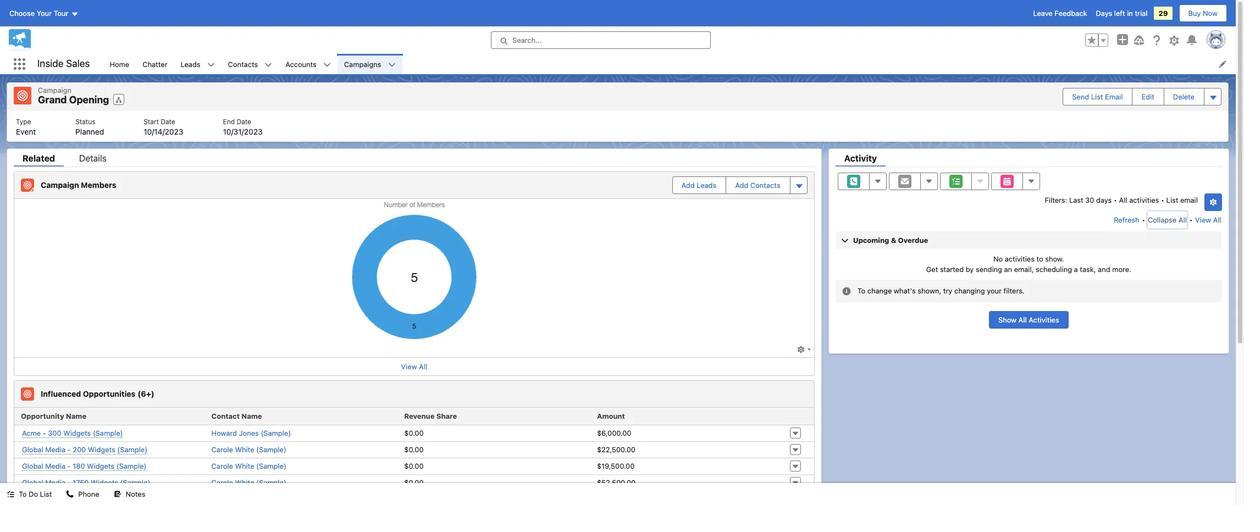 Task type: vqa. For each thing, say whether or not it's contained in the screenshot.
You for Demo Platform Widgets (Sample)
no



Task type: describe. For each thing, give the bounding box(es) containing it.
global media - 1750 widgets (sample)
[[22, 478, 150, 487]]

list inside button
[[1091, 92, 1103, 101]]

amount element
[[593, 408, 786, 425]]

buy now
[[1189, 9, 1218, 18]]

&
[[891, 236, 897, 244]]

carole for global media - 180 widgets (sample)
[[212, 462, 233, 471]]

carole white (sample) for global media - 1750 widgets (sample)
[[212, 478, 286, 487]]

show all activities button
[[989, 311, 1069, 329]]

$19,500.00
[[597, 462, 635, 471]]

refresh
[[1114, 215, 1140, 224]]

media for 1750
[[45, 478, 65, 487]]

• right refresh button
[[1142, 215, 1146, 224]]

email,
[[1014, 265, 1034, 274]]

contact
[[212, 412, 240, 421]]

no
[[994, 254, 1003, 263]]

overdue
[[898, 236, 928, 244]]

days
[[1097, 195, 1112, 204]]

task,
[[1080, 265, 1096, 274]]

campaigns list item
[[338, 54, 402, 74]]

180
[[73, 462, 85, 470]]

acme for acme - 300 widgets (sample)
[[22, 429, 41, 437]]

add contacts
[[735, 181, 781, 189]]

event
[[16, 127, 36, 136]]

collapse all button
[[1148, 211, 1188, 228]]

chatter link
[[136, 54, 174, 74]]

days left in trial
[[1096, 9, 1148, 18]]

global media - 1750 widgets (sample) link
[[22, 478, 150, 487]]

add for add leads
[[682, 181, 695, 189]]

text default image inside leads list item
[[207, 61, 215, 69]]

opportunity name
[[21, 412, 86, 421]]

end
[[223, 117, 235, 126]]

text default image inside contacts list item
[[265, 61, 272, 69]]

global media - 180 widgets (sample)
[[22, 462, 147, 470]]

date for 10/31/2023
[[237, 117, 251, 126]]

contact name element
[[207, 408, 400, 425]]

• down email
[[1190, 215, 1193, 224]]

leads list item
[[174, 54, 221, 74]]

white for global media - 200 widgets (sample)
[[235, 445, 254, 454]]

- left 140
[[43, 495, 46, 503]]

notes button
[[107, 483, 152, 505]]

campaigns link
[[338, 54, 388, 74]]

text default image inside campaigns list item
[[388, 61, 396, 69]]

contact name
[[212, 412, 262, 421]]

all inside button
[[1019, 316, 1027, 324]]

white for global media - 1750 widgets (sample)
[[235, 478, 254, 487]]

global media - 200 widgets (sample) link
[[22, 445, 147, 454]]

add leads
[[682, 181, 717, 189]]

email
[[1105, 92, 1123, 101]]

filters:
[[1045, 195, 1068, 204]]

grand
[[38, 94, 67, 106]]

now
[[1203, 9, 1218, 18]]

jones
[[239, 429, 259, 438]]

type
[[16, 117, 31, 126]]

influenced
[[41, 389, 81, 399]]

all up revenue
[[419, 362, 427, 371]]

- for 1750
[[67, 478, 71, 487]]

activities inside no activities to show. get started by sending an email, scheduling a task, and more.
[[1005, 254, 1035, 263]]

contacts list item
[[221, 54, 279, 74]]

days
[[1096, 9, 1113, 18]]

widgets for 180
[[87, 462, 114, 470]]

view all
[[401, 362, 427, 371]]

in
[[1127, 9, 1133, 18]]

• right the days
[[1114, 195, 1117, 204]]

edit
[[1142, 92, 1155, 101]]

to do list
[[19, 490, 52, 499]]

revenue share element
[[400, 408, 593, 425]]

campaign for campaign
[[38, 86, 71, 95]]

status planned
[[75, 117, 104, 136]]

list for leave feedback link
[[103, 54, 1236, 74]]

(6+)
[[138, 389, 154, 399]]

leads inside list item
[[181, 60, 201, 68]]

email
[[1181, 195, 1198, 204]]

$0.00 for $22,500.00
[[404, 445, 424, 454]]

howard jones (sample) link
[[212, 429, 291, 438]]

1 horizontal spatial view all link
[[1195, 211, 1222, 228]]

- for 200
[[67, 445, 71, 454]]

share
[[436, 412, 457, 421]]

widgets for 1750
[[91, 478, 118, 487]]

name for contact name
[[242, 412, 262, 421]]

amount
[[597, 412, 625, 421]]

accounts list item
[[279, 54, 338, 74]]

text default image inside notes button
[[114, 491, 121, 498]]

acme - 140 widgets (sample) link
[[22, 495, 122, 504]]

planned
[[75, 127, 104, 136]]

date for 10/14/2023
[[161, 117, 175, 126]]

campaigns
[[344, 60, 381, 68]]

campaign members
[[41, 180, 116, 190]]

• up 'collapse'
[[1161, 195, 1165, 204]]

what's
[[894, 287, 916, 295]]

opportunities
[[83, 389, 135, 399]]

phone
[[78, 490, 99, 499]]

influenced opportunities (6+)
[[41, 389, 154, 399]]

1750
[[73, 478, 89, 487]]

search...
[[513, 36, 542, 45]]

changing
[[955, 287, 985, 295]]

0 horizontal spatial view all link
[[401, 362, 427, 371]]

list for home link
[[7, 111, 1228, 142]]

to change what's shown, try changing your filters.
[[858, 287, 1025, 295]]

$0.00 for $6,000.00
[[404, 429, 424, 438]]

acme for acme - 140 widgets (sample)
[[22, 495, 41, 503]]

revenue
[[404, 412, 435, 421]]

contacts inside 'link'
[[228, 60, 258, 68]]

collapse
[[1148, 215, 1177, 224]]

by
[[966, 265, 974, 274]]

get
[[926, 265, 938, 274]]

edit button
[[1133, 88, 1163, 105]]

contacts inside button
[[751, 181, 781, 189]]

your
[[987, 287, 1002, 295]]

send list email
[[1072, 92, 1123, 101]]

home link
[[103, 54, 136, 74]]

trial
[[1135, 9, 1148, 18]]

carole white (sample) link for global media - 1750 widgets (sample)
[[212, 478, 286, 487]]

show all activities
[[999, 316, 1059, 324]]

scheduling
[[1036, 265, 1072, 274]]

start
[[144, 117, 159, 126]]

add contacts button
[[727, 177, 789, 193]]

white for global media - 180 widgets (sample)
[[235, 462, 254, 471]]



Task type: locate. For each thing, give the bounding box(es) containing it.
all right the days
[[1119, 195, 1128, 204]]

global media - 200 widgets (sample)
[[22, 445, 147, 454]]

0 vertical spatial view
[[1196, 215, 1212, 224]]

a
[[1074, 265, 1078, 274]]

howard jones (sample)
[[212, 429, 291, 438]]

list inside 'button'
[[40, 490, 52, 499]]

0 vertical spatial contacts
[[228, 60, 258, 68]]

0 vertical spatial view all link
[[1195, 211, 1222, 228]]

0 horizontal spatial activities
[[1005, 254, 1035, 263]]

opportunity name element
[[14, 408, 207, 425]]

1 vertical spatial list
[[7, 111, 1228, 142]]

1 vertical spatial acme
[[22, 495, 41, 503]]

buy now button
[[1179, 4, 1227, 22]]

- left 200
[[67, 445, 71, 454]]

refresh • collapse all • view all
[[1114, 215, 1222, 224]]

0 horizontal spatial leads
[[181, 60, 201, 68]]

4 $0.00 from the top
[[404, 478, 424, 487]]

carole for global media - 1750 widgets (sample)
[[212, 478, 233, 487]]

leave
[[1034, 9, 1053, 18]]

- left 1750
[[67, 478, 71, 487]]

to for to do list
[[19, 490, 27, 499]]

add for add contacts
[[735, 181, 749, 189]]

1 horizontal spatial list
[[1091, 92, 1103, 101]]

1 vertical spatial media
[[45, 462, 65, 470]]

list
[[1091, 92, 1103, 101], [1167, 195, 1179, 204], [40, 490, 52, 499]]

list containing home
[[103, 54, 1236, 74]]

start date 10/14/2023
[[144, 117, 183, 136]]

opportunity
[[21, 412, 64, 421]]

0 vertical spatial list
[[1091, 92, 1103, 101]]

2 acme from the top
[[22, 495, 41, 503]]

campaign
[[38, 86, 71, 95], [41, 180, 79, 190]]

1 horizontal spatial view
[[1196, 215, 1212, 224]]

add inside button
[[735, 181, 749, 189]]

name up howard jones (sample) link
[[242, 412, 262, 421]]

0 horizontal spatial list
[[40, 490, 52, 499]]

$0.00 for $19,500.00
[[404, 462, 424, 471]]

1 vertical spatial view all link
[[401, 362, 427, 371]]

1 horizontal spatial date
[[237, 117, 251, 126]]

list containing event
[[7, 111, 1228, 142]]

1 media from the top
[[45, 445, 65, 454]]

view all link down email
[[1195, 211, 1222, 228]]

your
[[37, 9, 52, 18]]

to inside status
[[858, 287, 866, 295]]

1 horizontal spatial add
[[735, 181, 749, 189]]

more.
[[1113, 265, 1132, 274]]

accounts
[[286, 60, 317, 68]]

send
[[1072, 92, 1089, 101]]

0 vertical spatial campaign
[[38, 86, 71, 95]]

activities
[[1130, 195, 1159, 204], [1005, 254, 1035, 263]]

date inside start date 10/14/2023
[[161, 117, 175, 126]]

details link
[[70, 153, 115, 166]]

group
[[1085, 34, 1109, 47]]

$0.00 for $52,500.00
[[404, 478, 424, 487]]

0 vertical spatial carole white (sample) link
[[212, 445, 286, 454]]

0 horizontal spatial to
[[19, 490, 27, 499]]

1 vertical spatial leads
[[697, 181, 717, 189]]

leads left add contacts in the top of the page
[[697, 181, 717, 189]]

to inside 'button'
[[19, 490, 27, 499]]

howard
[[212, 429, 237, 438]]

0 vertical spatial carole white (sample)
[[212, 445, 286, 454]]

all right the collapse all button
[[1214, 215, 1222, 224]]

status
[[75, 117, 95, 126]]

acme - 300 widgets (sample) link
[[22, 429, 123, 438]]

feedback
[[1055, 9, 1087, 18]]

2 carole white (sample) link from the top
[[212, 462, 286, 471]]

2 name from the left
[[242, 412, 262, 421]]

carole for global media - 200 widgets (sample)
[[212, 445, 233, 454]]

0 vertical spatial activities
[[1130, 195, 1159, 204]]

2 add from the left
[[735, 181, 749, 189]]

1 carole from the top
[[212, 445, 233, 454]]

to left change
[[858, 287, 866, 295]]

0 vertical spatial carole
[[212, 445, 233, 454]]

1 add from the left
[[682, 181, 695, 189]]

carole white (sample) link
[[212, 445, 286, 454], [212, 462, 286, 471], [212, 478, 286, 487]]

- left 180
[[67, 462, 71, 470]]

3 carole white (sample) link from the top
[[212, 478, 286, 487]]

2 vertical spatial carole white (sample)
[[212, 478, 286, 487]]

0 horizontal spatial contacts
[[228, 60, 258, 68]]

3 media from the top
[[45, 478, 65, 487]]

1 vertical spatial campaign
[[41, 180, 79, 190]]

2 white from the top
[[235, 462, 254, 471]]

leads
[[181, 60, 201, 68], [697, 181, 717, 189]]

to for to change what's shown, try changing your filters.
[[858, 287, 866, 295]]

view up revenue
[[401, 362, 417, 371]]

acme down opportunity
[[22, 429, 41, 437]]

1 vertical spatial carole white (sample)
[[212, 462, 286, 471]]

$0.00
[[404, 429, 424, 438], [404, 445, 424, 454], [404, 462, 424, 471], [404, 478, 424, 487]]

0 vertical spatial to
[[858, 287, 866, 295]]

text default image left notes
[[114, 491, 121, 498]]

0 horizontal spatial view
[[401, 362, 417, 371]]

2 horizontal spatial list
[[1167, 195, 1179, 204]]

name up acme - 300 widgets (sample)
[[66, 412, 86, 421]]

2 vertical spatial carole white (sample) link
[[212, 478, 286, 487]]

2 vertical spatial global
[[22, 478, 43, 487]]

global for global media - 200 widgets (sample)
[[22, 445, 43, 454]]

0 horizontal spatial date
[[161, 117, 175, 126]]

campaign down related link
[[41, 180, 79, 190]]

last
[[1070, 195, 1084, 204]]

1 vertical spatial view
[[401, 362, 417, 371]]

view all link up revenue
[[401, 362, 427, 371]]

text default image left change
[[842, 287, 851, 296]]

29
[[1159, 9, 1168, 18]]

2 global from the top
[[22, 462, 43, 470]]

media down 300
[[45, 445, 65, 454]]

1 horizontal spatial name
[[242, 412, 262, 421]]

change
[[868, 287, 892, 295]]

0 vertical spatial list
[[103, 54, 1236, 74]]

text default image inside to change what's shown, try changing your filters. status
[[842, 287, 851, 296]]

widgets
[[63, 429, 91, 437], [88, 445, 115, 454], [87, 462, 114, 470], [91, 478, 118, 487], [62, 495, 90, 503]]

1 vertical spatial white
[[235, 462, 254, 471]]

activity
[[844, 153, 877, 163]]

- for 180
[[67, 462, 71, 470]]

leads link
[[174, 54, 207, 74]]

leave feedback
[[1034, 9, 1087, 18]]

members
[[81, 180, 116, 190]]

0 horizontal spatial name
[[66, 412, 86, 421]]

all
[[1119, 195, 1128, 204], [1179, 215, 1187, 224], [1214, 215, 1222, 224], [1019, 316, 1027, 324], [419, 362, 427, 371]]

details
[[79, 153, 106, 163]]

global for global media - 1750 widgets (sample)
[[22, 478, 43, 487]]

media for 200
[[45, 445, 65, 454]]

all right 'collapse'
[[1179, 215, 1187, 224]]

1 name from the left
[[66, 412, 86, 421]]

$22,500.00
[[597, 445, 636, 454]]

activities up refresh
[[1130, 195, 1159, 204]]

1 vertical spatial to
[[19, 490, 27, 499]]

tour
[[54, 9, 68, 18]]

global media - 180 widgets (sample) link
[[22, 462, 147, 471]]

acme inside acme - 140 widgets (sample) link
[[22, 495, 41, 503]]

0 horizontal spatial add
[[682, 181, 695, 189]]

carole white (sample) link for global media - 180 widgets (sample)
[[212, 462, 286, 471]]

carole white (sample) link for global media - 200 widgets (sample)
[[212, 445, 286, 454]]

name for opportunity name
[[66, 412, 86, 421]]

campaign down the inside
[[38, 86, 71, 95]]

2 media from the top
[[45, 462, 65, 470]]

1 $0.00 from the top
[[404, 429, 424, 438]]

1 vertical spatial activities
[[1005, 254, 1035, 263]]

text default image inside accounts list item
[[323, 61, 331, 69]]

leads inside button
[[697, 181, 717, 189]]

to
[[858, 287, 866, 295], [19, 490, 27, 499]]

1 vertical spatial list
[[1167, 195, 1179, 204]]

1 horizontal spatial leads
[[697, 181, 717, 189]]

all right show on the bottom right of page
[[1019, 316, 1027, 324]]

carole
[[212, 445, 233, 454], [212, 462, 233, 471], [212, 478, 233, 487]]

to left do
[[19, 490, 27, 499]]

activity link
[[836, 153, 886, 166]]

1 vertical spatial contacts
[[751, 181, 781, 189]]

text default image left contacts 'link' at the left top
[[207, 61, 215, 69]]

date up 10/31/2023
[[237, 117, 251, 126]]

1 vertical spatial carole white (sample) link
[[212, 462, 286, 471]]

related link
[[14, 153, 64, 166]]

list
[[103, 54, 1236, 74], [7, 111, 1228, 142]]

carole white (sample) for global media - 200 widgets (sample)
[[212, 445, 286, 454]]

list left email
[[1167, 195, 1179, 204]]

2 vertical spatial carole
[[212, 478, 233, 487]]

text default image
[[207, 61, 215, 69], [265, 61, 272, 69], [323, 61, 331, 69], [388, 61, 396, 69], [842, 287, 851, 296], [7, 491, 14, 498], [114, 491, 121, 498]]

text default image inside to do list 'button'
[[7, 491, 14, 498]]

end date 10/31/2023
[[223, 117, 263, 136]]

activities up email,
[[1005, 254, 1035, 263]]

home
[[110, 60, 129, 68]]

choose your tour
[[9, 9, 68, 18]]

inside
[[37, 58, 64, 69]]

0 vertical spatial white
[[235, 445, 254, 454]]

text default image left 'accounts'
[[265, 61, 272, 69]]

3 carole from the top
[[212, 478, 233, 487]]

carole white (sample) for global media - 180 widgets (sample)
[[212, 462, 286, 471]]

no activities to show. get started by sending an email, scheduling a task, and more.
[[926, 254, 1132, 274]]

10/14/2023
[[144, 127, 183, 136]]

choose
[[9, 9, 35, 18]]

$52,500.00
[[597, 478, 636, 487]]

2 carole white (sample) from the top
[[212, 462, 286, 471]]

3 carole white (sample) from the top
[[212, 478, 286, 487]]

grand opening
[[38, 94, 109, 106]]

campaign for campaign members
[[41, 180, 79, 190]]

text default image right 'accounts'
[[323, 61, 331, 69]]

1 date from the left
[[161, 117, 175, 126]]

1 carole white (sample) from the top
[[212, 445, 286, 454]]

3 white from the top
[[235, 478, 254, 487]]

1 acme from the top
[[22, 429, 41, 437]]

1 vertical spatial carole
[[212, 462, 233, 471]]

opening
[[69, 94, 109, 106]]

leave feedback link
[[1034, 9, 1087, 18]]

list right send
[[1091, 92, 1103, 101]]

1 vertical spatial global
[[22, 462, 43, 470]]

view all link
[[1195, 211, 1222, 228], [401, 362, 427, 371]]

leads right chatter
[[181, 60, 201, 68]]

text default image
[[66, 491, 74, 498]]

filters.
[[1004, 287, 1025, 295]]

date up 10/14/2023
[[161, 117, 175, 126]]

acme
[[22, 429, 41, 437], [22, 495, 41, 503]]

related
[[23, 153, 55, 163]]

media left 180
[[45, 462, 65, 470]]

acme inside acme - 300 widgets (sample) link
[[22, 429, 41, 437]]

chatter
[[143, 60, 167, 68]]

- left 300
[[43, 429, 46, 437]]

accounts link
[[279, 54, 323, 74]]

2 date from the left
[[237, 117, 251, 126]]

buy
[[1189, 9, 1201, 18]]

global
[[22, 445, 43, 454], [22, 462, 43, 470], [22, 478, 43, 487]]

1 horizontal spatial activities
[[1130, 195, 1159, 204]]

0 vertical spatial media
[[45, 445, 65, 454]]

2 vertical spatial white
[[235, 478, 254, 487]]

view down email
[[1196, 215, 1212, 224]]

media
[[45, 445, 65, 454], [45, 462, 65, 470], [45, 478, 65, 487]]

add inside button
[[682, 181, 695, 189]]

text default image left do
[[7, 491, 14, 498]]

contacts link
[[221, 54, 265, 74]]

3 $0.00 from the top
[[404, 462, 424, 471]]

0 vertical spatial acme
[[22, 429, 41, 437]]

global for global media - 180 widgets (sample)
[[22, 462, 43, 470]]

2 vertical spatial list
[[40, 490, 52, 499]]

acme left 140
[[22, 495, 41, 503]]

1 horizontal spatial to
[[858, 287, 866, 295]]

revenue share
[[404, 412, 457, 421]]

1 white from the top
[[235, 445, 254, 454]]

2 vertical spatial media
[[45, 478, 65, 487]]

type event
[[16, 117, 36, 136]]

1 global from the top
[[22, 445, 43, 454]]

delete
[[1173, 92, 1195, 101]]

list right do
[[40, 490, 52, 499]]

1 carole white (sample) link from the top
[[212, 445, 286, 454]]

media for 180
[[45, 462, 65, 470]]

filters: last 30 days • all activities • list email
[[1045, 195, 1198, 204]]

2 $0.00 from the top
[[404, 445, 424, 454]]

0 vertical spatial global
[[22, 445, 43, 454]]

to change what's shown, try changing your filters. status
[[836, 280, 1222, 302]]

media up 140
[[45, 478, 65, 487]]

widgets for 200
[[88, 445, 115, 454]]

0 vertical spatial leads
[[181, 60, 201, 68]]

2 carole from the top
[[212, 462, 233, 471]]

date inside end date 10/31/2023
[[237, 117, 251, 126]]

1 horizontal spatial contacts
[[751, 181, 781, 189]]

send list email button
[[1064, 88, 1132, 105]]

•
[[1114, 195, 1117, 204], [1161, 195, 1165, 204], [1142, 215, 1146, 224], [1190, 215, 1193, 224]]

text default image right campaigns
[[388, 61, 396, 69]]

show
[[999, 316, 1017, 324]]

3 global from the top
[[22, 478, 43, 487]]

200
[[73, 445, 86, 454]]

name
[[66, 412, 86, 421], [242, 412, 262, 421]]

refresh button
[[1114, 211, 1140, 228]]



